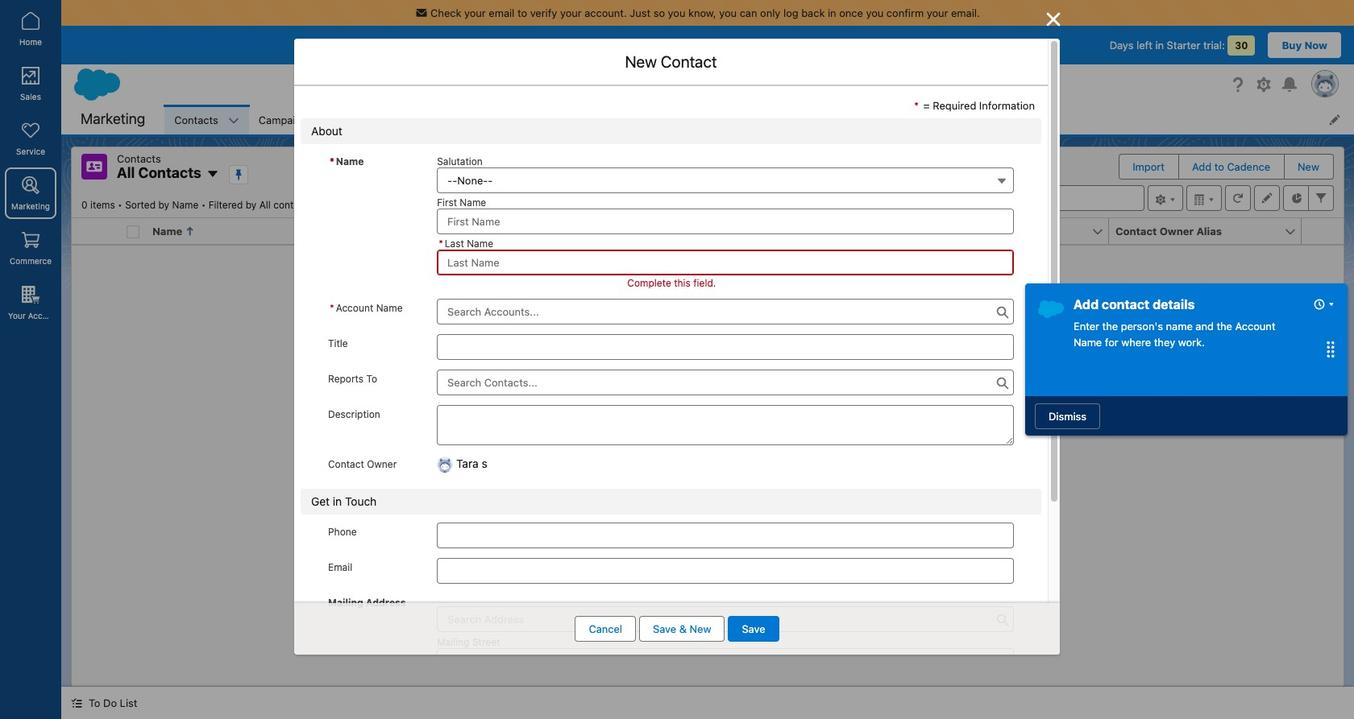 Task type: describe. For each thing, give the bounding box(es) containing it.
description
[[328, 409, 380, 421]]

content
[[511, 113, 550, 126]]

all contacts|contacts|list view element
[[71, 147, 1345, 688]]

it's
[[616, 501, 631, 514]]

add for contact
[[1074, 297, 1099, 312]]

1 horizontal spatial all
[[259, 199, 271, 211]]

* = required information
[[914, 99, 1035, 112]]

0 vertical spatial all
[[117, 164, 135, 181]]

Phone text field
[[437, 524, 1014, 549]]

to do list button
[[61, 688, 147, 720]]

marketing inside marketing link
[[11, 202, 50, 211]]

2 by from the left
[[246, 199, 257, 211]]

name inside add contact details enter the person's name and the account name for where they work.
[[1074, 336, 1102, 349]]

1 horizontal spatial contact
[[661, 52, 717, 71]]

30
[[1235, 40, 1248, 52]]

complete this field.
[[628, 277, 716, 289]]

list
[[120, 697, 137, 710]]

mailing
[[328, 598, 363, 610]]

action element
[[1302, 218, 1344, 245]]

your account
[[8, 311, 60, 321]]

this
[[674, 277, 691, 289]]

get
[[311, 495, 330, 509]]

buy now
[[1282, 39, 1328, 52]]

field.
[[694, 277, 716, 289]]

* name
[[330, 156, 364, 168]]

to inside add to cadence button
[[1215, 160, 1225, 173]]

home link
[[5, 3, 56, 55]]

add
[[668, 472, 695, 491]]

salutation --none--
[[437, 156, 493, 187]]

performance link
[[560, 105, 642, 135]]

1 - from the left
[[448, 174, 452, 187]]

back
[[802, 6, 825, 19]]

they
[[1154, 336, 1176, 349]]

trial:
[[1204, 39, 1225, 52]]

import
[[1133, 160, 1165, 173]]

check your email to verify your account. just so you know, you can only log back in once you confirm your email.
[[431, 6, 980, 19]]

title inside title button
[[538, 225, 561, 238]]

0 vertical spatial to
[[366, 373, 377, 385]]

log
[[784, 6, 799, 19]]

new button
[[1285, 155, 1333, 179]]

2 you from the left
[[719, 6, 737, 19]]

salutation
[[437, 156, 483, 168]]

0 horizontal spatial phone
[[328, 527, 357, 539]]

verify
[[530, 6, 557, 19]]

1 by from the left
[[158, 199, 169, 211]]

win
[[723, 501, 740, 514]]

Salutation button
[[437, 168, 1014, 193]]

and
[[1196, 320, 1214, 333]]

top sellers add their contacts first
[[589, 472, 827, 491]]

3 - from the left
[[488, 174, 493, 187]]

contacts link
[[165, 105, 228, 135]]

can
[[740, 6, 757, 19]]

email element
[[917, 218, 1119, 245]]

left
[[1137, 39, 1153, 52]]

email.
[[951, 6, 980, 19]]

2 • from the left
[[201, 199, 206, 211]]

email
[[489, 6, 515, 19]]

enter
[[1074, 320, 1100, 333]]

&
[[679, 623, 687, 636]]

Search Accounts... text field
[[437, 299, 1014, 325]]

sellers
[[619, 472, 664, 491]]

cancel button
[[575, 617, 636, 643]]

title element
[[531, 218, 734, 245]]

account for *
[[336, 302, 374, 314]]

performance
[[569, 113, 632, 126]]

campaigns link
[[249, 105, 323, 135]]

now
[[1305, 39, 1328, 52]]

items
[[90, 199, 115, 211]]

* for * = required information
[[914, 99, 919, 112]]

top sellers add their contacts first status
[[589, 357, 827, 548]]

flows link
[[433, 105, 480, 135]]

details
[[1153, 297, 1195, 312]]

add to cadence
[[1192, 160, 1271, 173]]

new inside button
[[690, 623, 711, 636]]

cancel
[[589, 623, 622, 636]]

home
[[19, 37, 42, 47]]

do
[[103, 697, 117, 710]]

information
[[979, 99, 1035, 112]]

about
[[311, 124, 342, 138]]

reports to
[[328, 373, 377, 385]]

Search All Contacts list view. search field
[[951, 185, 1145, 211]]

deals.
[[770, 501, 800, 514]]

campaigns list item
[[249, 105, 344, 135]]

search...
[[601, 78, 644, 91]]

0 vertical spatial to
[[518, 6, 527, 19]]

import button
[[1120, 155, 1178, 179]]

* for * name
[[330, 156, 334, 168]]

2 horizontal spatial the
[[1217, 320, 1233, 333]]

name
[[1166, 320, 1193, 333]]

to inside top sellers add their contacts first status
[[710, 501, 720, 514]]

* last name
[[439, 238, 493, 250]]

know,
[[689, 6, 716, 19]]

cadence
[[1227, 160, 1271, 173]]

1 horizontal spatial in
[[828, 6, 837, 19]]

segments list item
[[344, 105, 433, 135]]

your
[[8, 311, 26, 321]]

dismiss button
[[1035, 404, 1100, 430]]

phone element
[[724, 218, 926, 245]]

new for new contact
[[625, 52, 657, 71]]

work.
[[1179, 336, 1205, 349]]

0 items • sorted by name • filtered by all contacts •
[[81, 199, 323, 211]]

touch
[[345, 495, 377, 509]]

Email text field
[[437, 559, 1014, 585]]

name left filtered
[[172, 199, 199, 211]]

contact owner alias element
[[1109, 218, 1312, 245]]

2 your from the left
[[560, 6, 582, 19]]

to do list
[[89, 697, 137, 710]]

1 vertical spatial in
[[1156, 39, 1164, 52]]

service
[[16, 147, 45, 156]]

first name
[[437, 197, 486, 209]]

* account name
[[330, 302, 403, 314]]



Task type: vqa. For each thing, say whether or not it's contained in the screenshot.
the topmost text default "image"
no



Task type: locate. For each thing, give the bounding box(es) containing it.
0 horizontal spatial by
[[158, 199, 169, 211]]

text default image
[[71, 698, 82, 710]]

0 vertical spatial owner
[[1160, 225, 1194, 238]]

name down sorted
[[152, 225, 182, 238]]

save & new button
[[639, 617, 725, 643]]

0 vertical spatial contact
[[661, 52, 717, 71]]

way
[[689, 501, 708, 514]]

sorted
[[125, 199, 156, 211]]

account.
[[585, 6, 627, 19]]

content link
[[501, 105, 560, 135]]

account right your
[[28, 311, 60, 321]]

0 horizontal spatial contact
[[328, 459, 364, 471]]

to left the do
[[89, 697, 100, 710]]

Reports To text field
[[437, 370, 1014, 396]]

save for save & new
[[653, 623, 677, 636]]

0 vertical spatial marketing
[[81, 111, 145, 128]]

in right left
[[1156, 39, 1164, 52]]

marketing link
[[5, 168, 56, 219]]

2 horizontal spatial •
[[316, 199, 320, 211]]

contact for contact owner
[[328, 459, 364, 471]]

0 horizontal spatial you
[[668, 6, 686, 19]]

item number image
[[72, 218, 120, 244]]

email inside "button"
[[923, 225, 951, 238]]

contacts list item
[[165, 105, 249, 135]]

phone up last name text field
[[730, 225, 763, 238]]

save down email text field
[[742, 623, 766, 636]]

commerce link
[[5, 223, 56, 274]]

1 horizontal spatial account
[[336, 302, 374, 314]]

0 horizontal spatial all
[[117, 164, 135, 181]]

account inside add contact details enter the person's name and the account name for where they work.
[[1236, 320, 1276, 333]]

only
[[760, 6, 781, 19]]

contact for contact owner alias
[[1116, 225, 1157, 238]]

contacts
[[174, 113, 218, 126], [117, 152, 161, 165], [138, 164, 201, 181]]

the
[[1103, 320, 1118, 333], [1217, 320, 1233, 333], [634, 501, 649, 514]]

to left win
[[710, 501, 720, 514]]

contact owner
[[328, 459, 397, 471]]

0 vertical spatial new
[[625, 52, 657, 71]]

Description text field
[[437, 406, 1014, 446]]

1 horizontal spatial owner
[[1160, 225, 1194, 238]]

* up the reports
[[330, 302, 334, 314]]

0 horizontal spatial contacts
[[274, 199, 313, 211]]

fastest
[[652, 501, 686, 514]]

sales
[[20, 92, 41, 102]]

1 horizontal spatial the
[[1103, 320, 1118, 333]]

inverse image
[[1044, 10, 1063, 29]]

it's the fastest way to win more deals.
[[616, 501, 800, 514]]

alias
[[1197, 225, 1222, 238]]

list view controls image
[[1148, 185, 1184, 211]]

select list display image
[[1187, 185, 1222, 211]]

1 save from the left
[[653, 623, 677, 636]]

contacts inside list item
[[174, 113, 218, 126]]

1 horizontal spatial email
[[923, 225, 951, 238]]

in right back
[[828, 6, 837, 19]]

title button
[[531, 218, 706, 244]]

contact up search... button
[[661, 52, 717, 71]]

days left in starter trial: 30
[[1110, 39, 1248, 52]]

0 vertical spatial add
[[1192, 160, 1212, 173]]

get in touch
[[311, 495, 377, 509]]

account name element
[[339, 218, 541, 245]]

your right verify
[[560, 6, 582, 19]]

list containing contacts
[[165, 105, 1354, 135]]

contact down list view controls icon
[[1116, 225, 1157, 238]]

contacts up name 'element'
[[274, 199, 313, 211]]

name inside button
[[152, 225, 182, 238]]

the right and
[[1217, 320, 1233, 333]]

0 horizontal spatial owner
[[367, 459, 397, 471]]

save for save
[[742, 623, 766, 636]]

1 vertical spatial contact
[[1116, 225, 1157, 238]]

1 vertical spatial new
[[1298, 160, 1320, 173]]

you left 'can'
[[719, 6, 737, 19]]

your account link
[[5, 277, 60, 329]]

2 horizontal spatial in
[[1156, 39, 1164, 52]]

contacts inside status
[[735, 472, 796, 491]]

* for * account name
[[330, 302, 334, 314]]

2 vertical spatial in
[[333, 495, 342, 509]]

0 horizontal spatial email
[[328, 562, 352, 574]]

0 horizontal spatial account
[[28, 311, 60, 321]]

0 horizontal spatial save
[[653, 623, 677, 636]]

segments link
[[344, 105, 412, 135]]

contacts up more
[[735, 472, 796, 491]]

your left email.
[[927, 6, 949, 19]]

commerce
[[10, 256, 52, 266]]

phone inside button
[[730, 225, 763, 238]]

name down the none-
[[460, 197, 486, 209]]

2 horizontal spatial contact
[[1116, 225, 1157, 238]]

1 horizontal spatial marketing
[[81, 111, 145, 128]]

• left filtered
[[201, 199, 206, 211]]

email button
[[917, 218, 1092, 244]]

buy now button
[[1269, 32, 1342, 58]]

account up reports to
[[336, 302, 374, 314]]

0 horizontal spatial marketing
[[11, 202, 50, 211]]

new for new
[[1298, 160, 1320, 173]]

2 horizontal spatial to
[[1215, 160, 1225, 173]]

none-
[[457, 174, 488, 187]]

contacts
[[274, 199, 313, 211], [735, 472, 796, 491]]

where
[[1122, 336, 1151, 349]]

the right it's at the left
[[634, 501, 649, 514]]

cell
[[120, 218, 146, 245]]

your
[[464, 6, 486, 19], [560, 6, 582, 19], [927, 6, 949, 19]]

name
[[336, 156, 364, 168], [460, 197, 486, 209], [172, 199, 199, 211], [152, 225, 182, 238], [467, 238, 493, 250], [376, 302, 403, 314], [1074, 336, 1102, 349]]

by
[[158, 199, 169, 211], [246, 199, 257, 211]]

add inside button
[[1192, 160, 1212, 173]]

all
[[117, 164, 135, 181], [259, 199, 271, 211]]

1 horizontal spatial phone
[[730, 225, 763, 238]]

filtered
[[209, 199, 243, 211]]

phone
[[730, 225, 763, 238], [328, 527, 357, 539]]

phone button
[[724, 218, 899, 244]]

to left cadence
[[1215, 160, 1225, 173]]

3 you from the left
[[866, 6, 884, 19]]

1 you from the left
[[668, 6, 686, 19]]

confirm
[[887, 6, 924, 19]]

1 horizontal spatial •
[[201, 199, 206, 211]]

• down about
[[316, 199, 320, 211]]

Last Name text field
[[437, 250, 1014, 276]]

0 horizontal spatial to
[[89, 697, 100, 710]]

service link
[[5, 113, 56, 164]]

0 vertical spatial contacts
[[274, 199, 313, 211]]

0 horizontal spatial in
[[333, 495, 342, 509]]

all contacts status
[[81, 199, 323, 211]]

item number element
[[72, 218, 120, 245]]

•
[[118, 199, 122, 211], [201, 199, 206, 211], [316, 199, 320, 211]]

mailing address
[[328, 598, 406, 610]]

contact inside contact owner alias button
[[1116, 225, 1157, 238]]

1 horizontal spatial to
[[366, 373, 377, 385]]

email
[[923, 225, 951, 238], [328, 562, 352, 574]]

contact
[[1102, 297, 1150, 312]]

to right email
[[518, 6, 527, 19]]

name right last
[[467, 238, 493, 250]]

owner
[[1160, 225, 1194, 238], [367, 459, 397, 471]]

marketing up all contacts
[[81, 111, 145, 128]]

2 vertical spatial new
[[690, 623, 711, 636]]

3 your from the left
[[927, 6, 949, 19]]

1 vertical spatial email
[[328, 562, 352, 574]]

* down about
[[330, 156, 334, 168]]

1 horizontal spatial your
[[560, 6, 582, 19]]

new
[[625, 52, 657, 71], [1298, 160, 1320, 173], [690, 623, 711, 636]]

save & new
[[653, 623, 711, 636]]

name up reports to
[[376, 302, 403, 314]]

1 horizontal spatial you
[[719, 6, 737, 19]]

3 • from the left
[[316, 199, 320, 211]]

2 horizontal spatial new
[[1298, 160, 1320, 173]]

0 vertical spatial phone
[[730, 225, 763, 238]]

add up select list display icon
[[1192, 160, 1212, 173]]

address
[[366, 598, 406, 610]]

Title text field
[[437, 335, 1014, 360]]

action image
[[1302, 218, 1344, 244]]

owner for contact owner alias
[[1160, 225, 1194, 238]]

new right cadence
[[1298, 160, 1320, 173]]

search... button
[[569, 72, 892, 98]]

0 horizontal spatial •
[[118, 199, 122, 211]]

0 horizontal spatial the
[[634, 501, 649, 514]]

1 vertical spatial phone
[[328, 527, 357, 539]]

* left last
[[439, 238, 443, 250]]

in
[[828, 6, 837, 19], [1156, 39, 1164, 52], [333, 495, 342, 509]]

contact owner alias button
[[1109, 218, 1284, 244]]

flows
[[443, 113, 471, 126]]

person's
[[1121, 320, 1163, 333]]

add up enter
[[1074, 297, 1099, 312]]

2 horizontal spatial you
[[866, 6, 884, 19]]

name button
[[146, 218, 321, 244]]

2 vertical spatial to
[[710, 501, 720, 514]]

0 vertical spatial email
[[923, 225, 951, 238]]

you right once
[[866, 6, 884, 19]]

owner for contact owner
[[367, 459, 397, 471]]

* for * last name
[[439, 238, 443, 250]]

2 save from the left
[[742, 623, 766, 636]]

once
[[839, 6, 863, 19]]

1 vertical spatial add
[[1074, 297, 1099, 312]]

1 horizontal spatial save
[[742, 623, 766, 636]]

title
[[538, 225, 561, 238], [328, 338, 348, 350]]

new right &
[[690, 623, 711, 636]]

0 horizontal spatial new
[[625, 52, 657, 71]]

all up name 'element'
[[259, 199, 271, 211]]

*
[[914, 99, 919, 112], [330, 156, 334, 168], [439, 238, 443, 250], [330, 302, 334, 314]]

2 - from the left
[[452, 174, 457, 187]]

2 horizontal spatial account
[[1236, 320, 1276, 333]]

contact up the "get in touch"
[[328, 459, 364, 471]]

save button
[[728, 617, 779, 643]]

0 horizontal spatial your
[[464, 6, 486, 19]]

0
[[81, 199, 88, 211]]

add contact details enter the person's name and the account name for where they work.
[[1074, 297, 1276, 349]]

add for to
[[1192, 160, 1212, 173]]

to right the reports
[[366, 373, 377, 385]]

owner up touch
[[367, 459, 397, 471]]

First Name text field
[[437, 209, 1014, 235]]

* left =
[[914, 99, 919, 112]]

days
[[1110, 39, 1134, 52]]

flows list item
[[433, 105, 501, 135]]

1 vertical spatial title
[[328, 338, 348, 350]]

0 horizontal spatial to
[[518, 6, 527, 19]]

by right sorted
[[158, 199, 169, 211]]

top
[[589, 472, 615, 491]]

1 vertical spatial marketing
[[11, 202, 50, 211]]

reports
[[328, 373, 364, 385]]

1 vertical spatial owner
[[367, 459, 397, 471]]

starter
[[1167, 39, 1201, 52]]

1 horizontal spatial new
[[690, 623, 711, 636]]

1 horizontal spatial by
[[246, 199, 257, 211]]

account for your
[[28, 311, 60, 321]]

sales link
[[5, 58, 56, 110]]

1 vertical spatial all
[[259, 199, 271, 211]]

add inside add contact details enter the person's name and the account name for where they work.
[[1074, 297, 1099, 312]]

0 vertical spatial in
[[828, 6, 837, 19]]

new contact
[[625, 52, 717, 71]]

1 vertical spatial to
[[89, 697, 100, 710]]

0 vertical spatial title
[[538, 225, 561, 238]]

save
[[653, 623, 677, 636], [742, 623, 766, 636]]

1 • from the left
[[118, 199, 122, 211]]

you right so at the left of page
[[668, 6, 686, 19]]

dismiss
[[1049, 410, 1087, 423]]

so
[[654, 6, 665, 19]]

new up search...
[[625, 52, 657, 71]]

2 horizontal spatial your
[[927, 6, 949, 19]]

add to cadence button
[[1180, 155, 1284, 179]]

first
[[437, 197, 457, 209]]

2 vertical spatial contact
[[328, 459, 364, 471]]

1 vertical spatial contacts
[[735, 472, 796, 491]]

0 horizontal spatial add
[[1074, 297, 1099, 312]]

owner left the alias
[[1160, 225, 1194, 238]]

your left email
[[464, 6, 486, 19]]

• right items
[[118, 199, 122, 211]]

marketing
[[81, 111, 145, 128], [11, 202, 50, 211]]

name down about
[[336, 156, 364, 168]]

0 horizontal spatial title
[[328, 338, 348, 350]]

account right and
[[1236, 320, 1276, 333]]

all up sorted
[[117, 164, 135, 181]]

name element
[[146, 218, 339, 245]]

the up 'for'
[[1103, 320, 1118, 333]]

1 horizontal spatial title
[[538, 225, 561, 238]]

save left &
[[653, 623, 677, 636]]

last
[[445, 238, 464, 250]]

1 your from the left
[[464, 6, 486, 19]]

buy
[[1282, 39, 1302, 52]]

1 vertical spatial to
[[1215, 160, 1225, 173]]

to inside button
[[89, 697, 100, 710]]

for
[[1105, 336, 1119, 349]]

the inside status
[[634, 501, 649, 514]]

phone down the "get in touch"
[[328, 527, 357, 539]]

None text field
[[437, 649, 1014, 690]]

in right get at left
[[333, 495, 342, 509]]

owner inside button
[[1160, 225, 1194, 238]]

new inside button
[[1298, 160, 1320, 173]]

marketing up commerce link
[[11, 202, 50, 211]]

1 horizontal spatial contacts
[[735, 472, 796, 491]]

by right filtered
[[246, 199, 257, 211]]

list
[[165, 105, 1354, 135]]

name down enter
[[1074, 336, 1102, 349]]

1 horizontal spatial add
[[1192, 160, 1212, 173]]

cell inside "all contacts|contacts|list view" element
[[120, 218, 146, 245]]

1 horizontal spatial to
[[710, 501, 720, 514]]



